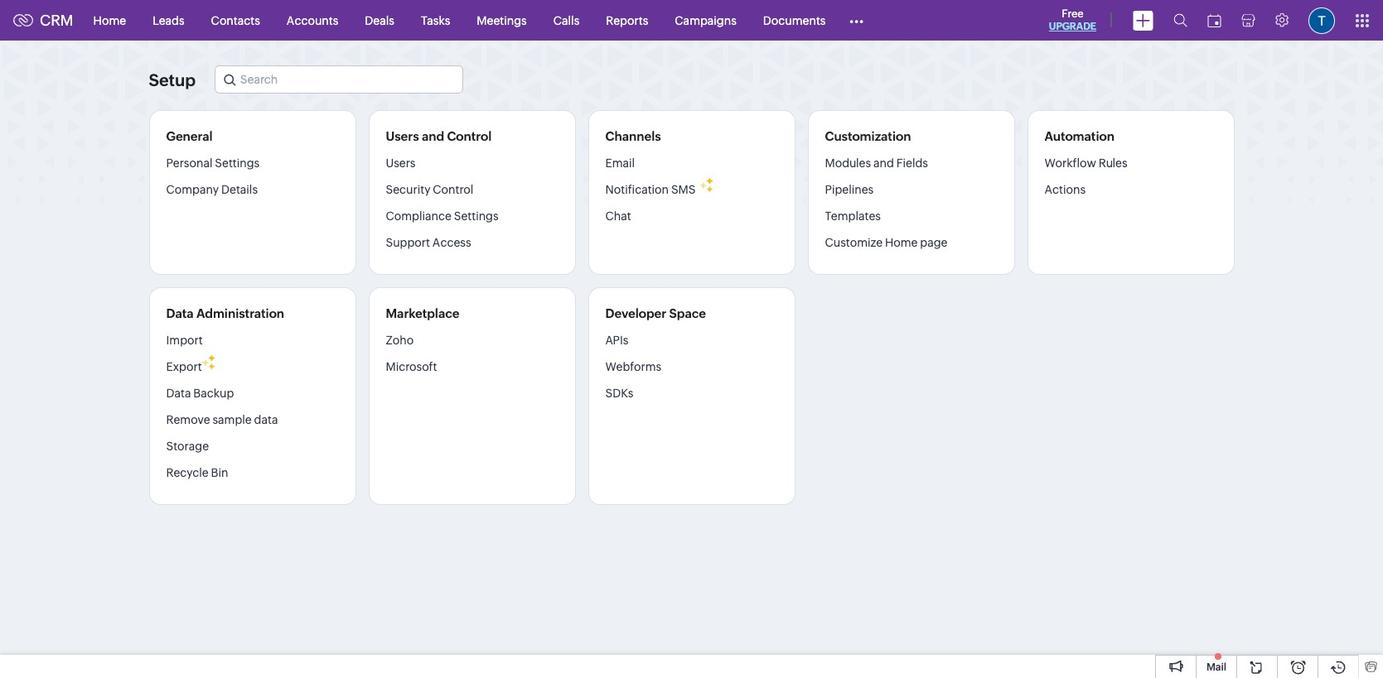 Task type: vqa. For each thing, say whether or not it's contained in the screenshot.
Actions
yes



Task type: describe. For each thing, give the bounding box(es) containing it.
free
[[1062, 7, 1084, 20]]

calls
[[554, 14, 580, 27]]

sdks link
[[606, 380, 634, 407]]

personal
[[166, 157, 213, 170]]

modules and fields
[[825, 157, 928, 170]]

channels
[[606, 129, 661, 143]]

settings for compliance settings
[[454, 210, 499, 223]]

deals
[[365, 14, 395, 27]]

developer space
[[606, 307, 706, 321]]

personal settings link
[[166, 156, 260, 177]]

create menu element
[[1123, 0, 1164, 40]]

data for data administration
[[166, 307, 194, 321]]

tasks link
[[408, 0, 464, 40]]

profile image
[[1309, 7, 1335, 34]]

remove sample data
[[166, 414, 278, 427]]

apis link
[[606, 333, 629, 354]]

documents
[[763, 14, 826, 27]]

chat link
[[606, 203, 631, 230]]

settings for personal settings
[[215, 157, 260, 170]]

tasks
[[421, 14, 450, 27]]

actions
[[1045, 183, 1086, 196]]

workflow rules
[[1045, 157, 1128, 170]]

email
[[606, 157, 635, 170]]

zoho
[[386, 334, 414, 347]]

1 vertical spatial home
[[885, 236, 918, 250]]

setup
[[149, 70, 196, 89]]

pipelines
[[825, 183, 874, 196]]

users for users and control
[[386, 129, 419, 143]]

compliance
[[386, 210, 452, 223]]

bin
[[211, 467, 228, 480]]

deals link
[[352, 0, 408, 40]]

storage link
[[166, 434, 209, 460]]

actions link
[[1045, 177, 1086, 203]]

fields
[[897, 157, 928, 170]]

notification
[[606, 183, 669, 196]]

compliance settings link
[[386, 203, 499, 230]]

backup
[[193, 387, 234, 400]]

customization
[[825, 129, 911, 143]]

developer
[[606, 307, 667, 321]]

0 vertical spatial control
[[447, 129, 492, 143]]

reports link
[[593, 0, 662, 40]]

modules and fields link
[[825, 156, 928, 177]]

notification sms
[[606, 183, 696, 196]]

users link
[[386, 156, 416, 177]]

details
[[221, 183, 258, 196]]

compliance settings
[[386, 210, 499, 223]]

meetings link
[[464, 0, 540, 40]]

support access link
[[386, 230, 471, 256]]

upgrade
[[1049, 21, 1097, 32]]

templates
[[825, 210, 881, 223]]

notification sms link
[[606, 177, 696, 203]]

remove
[[166, 414, 210, 427]]

sdks
[[606, 387, 634, 400]]

leads link
[[139, 0, 198, 40]]

search image
[[1174, 13, 1188, 27]]

support
[[386, 236, 430, 250]]

customize home page
[[825, 236, 948, 250]]

administration
[[196, 307, 284, 321]]

calls link
[[540, 0, 593, 40]]

crm
[[40, 12, 73, 29]]

customize home page link
[[825, 230, 948, 256]]

recycle
[[166, 467, 209, 480]]

storage
[[166, 440, 209, 453]]

documents link
[[750, 0, 839, 40]]

support access
[[386, 236, 471, 250]]

1 vertical spatial control
[[433, 183, 474, 196]]

microsoft link
[[386, 354, 437, 380]]

contacts
[[211, 14, 260, 27]]

space
[[669, 307, 706, 321]]

chat
[[606, 210, 631, 223]]



Task type: locate. For each thing, give the bounding box(es) containing it.
1 vertical spatial settings
[[454, 210, 499, 223]]

0 horizontal spatial home
[[93, 14, 126, 27]]

home left 'page' at the right top of the page
[[885, 236, 918, 250]]

2 users from the top
[[386, 157, 416, 170]]

and left 'fields'
[[874, 157, 894, 170]]

control up security control link
[[447, 129, 492, 143]]

data administration
[[166, 307, 284, 321]]

microsoft
[[386, 361, 437, 374]]

settings up "details"
[[215, 157, 260, 170]]

campaigns
[[675, 14, 737, 27]]

data
[[254, 414, 278, 427]]

control
[[447, 129, 492, 143], [433, 183, 474, 196]]

workflow
[[1045, 157, 1097, 170]]

0 vertical spatial users
[[386, 129, 419, 143]]

data down export
[[166, 387, 191, 400]]

0 horizontal spatial and
[[422, 129, 444, 143]]

import
[[166, 334, 203, 347]]

zoho link
[[386, 333, 414, 354]]

recycle bin link
[[166, 460, 228, 487]]

leads
[[153, 14, 185, 27]]

0 horizontal spatial settings
[[215, 157, 260, 170]]

page
[[920, 236, 948, 250]]

webforms
[[606, 361, 662, 374]]

campaigns link
[[662, 0, 750, 40]]

Search text field
[[215, 66, 462, 93]]

1 vertical spatial data
[[166, 387, 191, 400]]

0 vertical spatial settings
[[215, 157, 260, 170]]

contacts link
[[198, 0, 273, 40]]

free upgrade
[[1049, 7, 1097, 32]]

security
[[386, 183, 431, 196]]

0 vertical spatial and
[[422, 129, 444, 143]]

control up the compliance settings link on the left top of the page
[[433, 183, 474, 196]]

general
[[166, 129, 213, 143]]

data for data backup
[[166, 387, 191, 400]]

apis
[[606, 334, 629, 347]]

email link
[[606, 156, 635, 177]]

1 vertical spatial users
[[386, 157, 416, 170]]

1 horizontal spatial and
[[874, 157, 894, 170]]

remove sample data link
[[166, 407, 278, 434]]

and for users
[[422, 129, 444, 143]]

users for users
[[386, 157, 416, 170]]

None field
[[215, 65, 463, 94]]

mail
[[1207, 662, 1227, 674]]

meetings
[[477, 14, 527, 27]]

users and control
[[386, 129, 492, 143]]

1 vertical spatial and
[[874, 157, 894, 170]]

search element
[[1164, 0, 1198, 41]]

and up security control
[[422, 129, 444, 143]]

home right 'crm'
[[93, 14, 126, 27]]

users
[[386, 129, 419, 143], [386, 157, 416, 170]]

2 data from the top
[[166, 387, 191, 400]]

automation
[[1045, 129, 1115, 143]]

workflow rules link
[[1045, 156, 1128, 177]]

export
[[166, 361, 202, 374]]

company details link
[[166, 177, 258, 203]]

1 horizontal spatial home
[[885, 236, 918, 250]]

create menu image
[[1133, 10, 1154, 30]]

data backup
[[166, 387, 234, 400]]

pipelines link
[[825, 177, 874, 203]]

company details
[[166, 183, 258, 196]]

and
[[422, 129, 444, 143], [874, 157, 894, 170]]

customize
[[825, 236, 883, 250]]

data up import
[[166, 307, 194, 321]]

crm link
[[13, 12, 73, 29]]

settings up the access
[[454, 210, 499, 223]]

sms
[[671, 183, 696, 196]]

rules
[[1099, 157, 1128, 170]]

marketplace
[[386, 307, 460, 321]]

users up users link
[[386, 129, 419, 143]]

0 vertical spatial home
[[93, 14, 126, 27]]

Other Modules field
[[839, 7, 875, 34]]

users up security at the top left of the page
[[386, 157, 416, 170]]

export link
[[166, 354, 202, 380]]

templates link
[[825, 203, 881, 230]]

profile element
[[1299, 0, 1345, 40]]

sample
[[213, 414, 252, 427]]

personal settings
[[166, 157, 260, 170]]

import link
[[166, 333, 203, 354]]

and for modules
[[874, 157, 894, 170]]

security control link
[[386, 177, 474, 203]]

accounts
[[287, 14, 338, 27]]

1 horizontal spatial settings
[[454, 210, 499, 223]]

calendar image
[[1208, 14, 1222, 27]]

security control
[[386, 183, 474, 196]]

company
[[166, 183, 219, 196]]

modules
[[825, 157, 871, 170]]

data backup link
[[166, 380, 234, 407]]

1 data from the top
[[166, 307, 194, 321]]

webforms link
[[606, 354, 662, 380]]

data
[[166, 307, 194, 321], [166, 387, 191, 400]]

settings
[[215, 157, 260, 170], [454, 210, 499, 223]]

1 users from the top
[[386, 129, 419, 143]]

0 vertical spatial data
[[166, 307, 194, 321]]

home link
[[80, 0, 139, 40]]

home
[[93, 14, 126, 27], [885, 236, 918, 250]]

accounts link
[[273, 0, 352, 40]]

recycle bin
[[166, 467, 228, 480]]



